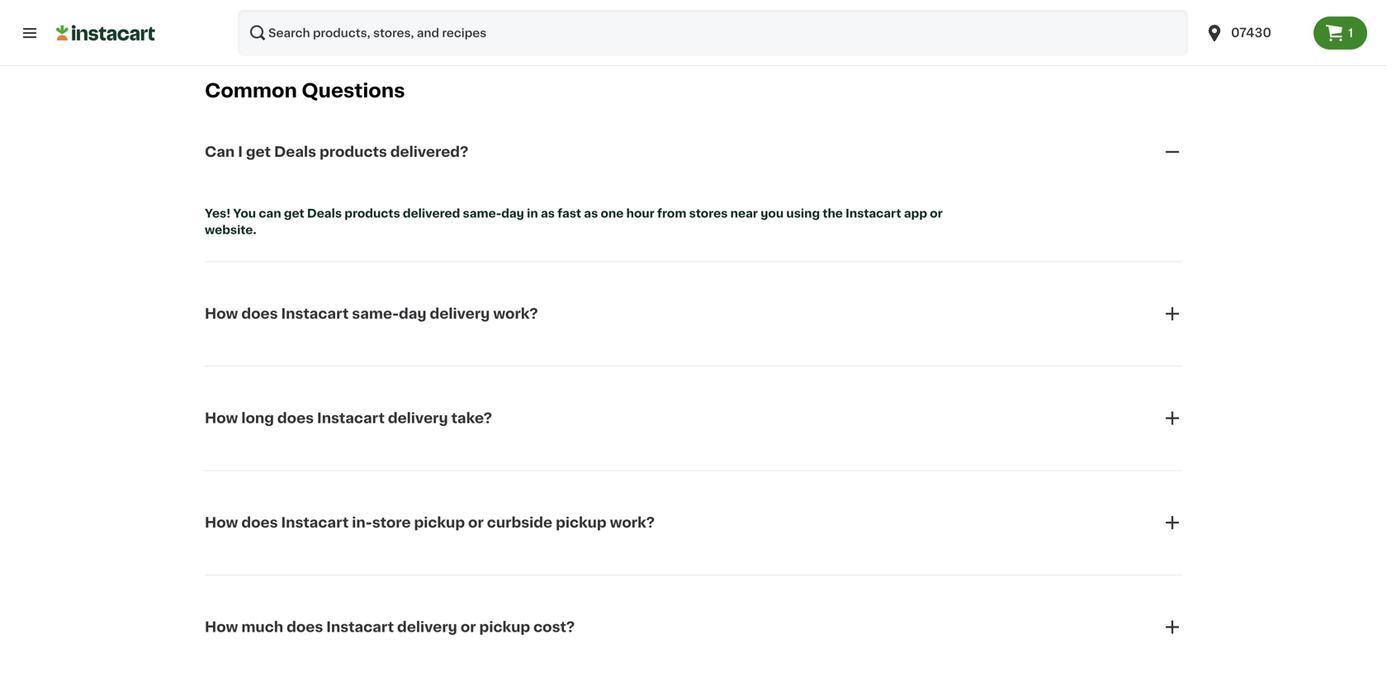 Task type: describe. For each thing, give the bounding box(es) containing it.
deals inside dropdown button
[[274, 145, 316, 159]]

much
[[241, 620, 283, 634]]

delivery for take?
[[388, 411, 448, 425]]

curbside
[[487, 516, 553, 530]]

can i get deals products delivered? button
[[205, 122, 1183, 182]]

how long does instacart delivery take?
[[205, 411, 492, 425]]

take?
[[451, 411, 492, 425]]

instacart logo image
[[56, 23, 155, 43]]

how does instacart same-day delivery work? button
[[205, 284, 1183, 344]]

one
[[601, 208, 624, 219]]

can
[[259, 208, 281, 219]]

fast
[[558, 208, 581, 219]]

store
[[372, 516, 411, 530]]

common questions
[[205, 81, 405, 100]]

1 see eligible items button from the left
[[828, 4, 941, 32]]

or inside yes! you can get deals products delivered same-day in as fast as one hour from stores near you using the instacart app or website.
[[930, 208, 943, 219]]

1
[[1349, 27, 1354, 39]]

1 vertical spatial work?
[[610, 516, 655, 530]]

products inside dropdown button
[[320, 145, 387, 159]]

Search field
[[238, 10, 1188, 56]]

2 eligible from the left
[[985, 12, 1028, 24]]

2 horizontal spatial pickup
[[556, 516, 607, 530]]

how much does instacart delivery or pickup cost? button
[[205, 598, 1183, 657]]

how does instacart same-day delivery work?
[[205, 307, 538, 321]]

common
[[205, 81, 297, 100]]

questions
[[302, 81, 405, 100]]

how for how does instacart same-day delivery work?
[[205, 307, 238, 321]]

you
[[761, 208, 784, 219]]

0 horizontal spatial pickup
[[414, 516, 465, 530]]

from
[[657, 208, 687, 219]]

yes!
[[205, 208, 231, 219]]

delivered?
[[390, 145, 469, 159]]

07430
[[1231, 27, 1272, 39]]

1 vertical spatial or
[[468, 516, 484, 530]]

how does instacart in-store pickup or curbside pickup work?
[[205, 516, 655, 530]]

near
[[731, 208, 758, 219]]

1 eligible from the left
[[857, 12, 901, 24]]

how for how does instacart in-store pickup or curbside pickup work?
[[205, 516, 238, 530]]

2 see eligible items from the left
[[959, 12, 1064, 24]]

get inside yes! you can get deals products delivered same-day in as fast as one hour from stores near you using the instacart app or website.
[[284, 208, 304, 219]]

2 items from the left
[[1031, 12, 1064, 24]]



Task type: vqa. For each thing, say whether or not it's contained in the screenshot.
first eligible from right
yes



Task type: locate. For each thing, give the bounding box(es) containing it.
app
[[904, 208, 927, 219]]

1 horizontal spatial items
[[1031, 12, 1064, 24]]

2 how from the top
[[205, 411, 238, 425]]

2 as from the left
[[584, 208, 598, 219]]

2 vertical spatial or
[[461, 620, 476, 634]]

deals right i
[[274, 145, 316, 159]]

see
[[832, 12, 855, 24], [959, 12, 982, 24]]

eligible
[[857, 12, 901, 24], [985, 12, 1028, 24]]

does
[[241, 307, 278, 321], [277, 411, 314, 425], [241, 516, 278, 530], [287, 620, 323, 634]]

you
[[233, 208, 256, 219]]

delivery for or
[[397, 620, 457, 634]]

0 horizontal spatial items
[[904, 12, 937, 24]]

using
[[787, 208, 820, 219]]

1 items from the left
[[904, 12, 937, 24]]

0 vertical spatial work?
[[493, 307, 538, 321]]

products
[[320, 145, 387, 159], [345, 208, 400, 219]]

1 horizontal spatial same-
[[463, 208, 501, 219]]

1 horizontal spatial pickup
[[479, 620, 530, 634]]

get inside dropdown button
[[246, 145, 271, 159]]

delivered
[[403, 208, 460, 219]]

day
[[501, 208, 524, 219], [399, 307, 427, 321]]

how does instacart in-store pickup or curbside pickup work? button
[[205, 493, 1183, 553]]

get
[[246, 145, 271, 159], [284, 208, 304, 219]]

1 vertical spatial same-
[[352, 307, 399, 321]]

same- inside yes! you can get deals products delivered same-day in as fast as one hour from stores near you using the instacart app or website.
[[463, 208, 501, 219]]

0 horizontal spatial eligible
[[857, 12, 901, 24]]

same- inside dropdown button
[[352, 307, 399, 321]]

yes! you can get deals products delivered same-day in as fast as one hour from stores near you using the instacart app or website.
[[205, 208, 946, 236]]

hour
[[627, 208, 655, 219]]

deals inside yes! you can get deals products delivered same-day in as fast as one hour from stores near you using the instacart app or website.
[[307, 208, 342, 219]]

1 horizontal spatial as
[[584, 208, 598, 219]]

0 horizontal spatial day
[[399, 307, 427, 321]]

2 vertical spatial delivery
[[397, 620, 457, 634]]

1 vertical spatial get
[[284, 208, 304, 219]]

how long does instacart delivery take? button
[[205, 389, 1183, 448]]

how
[[205, 307, 238, 321], [205, 411, 238, 425], [205, 516, 238, 530], [205, 620, 238, 634]]

can
[[205, 145, 235, 159]]

i
[[238, 145, 243, 159]]

products down questions
[[320, 145, 387, 159]]

1 vertical spatial day
[[399, 307, 427, 321]]

delivery
[[430, 307, 490, 321], [388, 411, 448, 425], [397, 620, 457, 634]]

0 vertical spatial same-
[[463, 208, 501, 219]]

0 horizontal spatial see
[[832, 12, 855, 24]]

pickup right curbside
[[556, 516, 607, 530]]

1 horizontal spatial see eligible items
[[959, 12, 1064, 24]]

see for first see eligible items button from the left
[[832, 12, 855, 24]]

0 vertical spatial deals
[[274, 145, 316, 159]]

2 see from the left
[[959, 12, 982, 24]]

1 how from the top
[[205, 307, 238, 321]]

0 vertical spatial get
[[246, 145, 271, 159]]

07430 button
[[1205, 10, 1304, 56]]

1 see from the left
[[832, 12, 855, 24]]

1 horizontal spatial day
[[501, 208, 524, 219]]

4 how from the top
[[205, 620, 238, 634]]

1 horizontal spatial see
[[959, 12, 982, 24]]

as right "in"
[[541, 208, 555, 219]]

day inside yes! you can get deals products delivered same-day in as fast as one hour from stores near you using the instacart app or website.
[[501, 208, 524, 219]]

or
[[930, 208, 943, 219], [468, 516, 484, 530], [461, 620, 476, 634]]

deals right 'can'
[[307, 208, 342, 219]]

products left the delivered
[[345, 208, 400, 219]]

instacart inside yes! you can get deals products delivered same-day in as fast as one hour from stores near you using the instacart app or website.
[[846, 208, 901, 219]]

in
[[527, 208, 538, 219]]

0 horizontal spatial work?
[[493, 307, 538, 321]]

1 horizontal spatial get
[[284, 208, 304, 219]]

see eligible items button
[[828, 4, 941, 32], [955, 4, 1069, 32]]

0 vertical spatial products
[[320, 145, 387, 159]]

pickup left cost?
[[479, 620, 530, 634]]

instacart
[[846, 208, 901, 219], [281, 307, 349, 321], [317, 411, 385, 425], [281, 516, 349, 530], [326, 620, 394, 634]]

see eligible items
[[832, 12, 937, 24], [959, 12, 1064, 24]]

1 horizontal spatial see eligible items button
[[955, 4, 1069, 32]]

how for how much does instacart delivery or pickup cost?
[[205, 620, 238, 634]]

3 how from the top
[[205, 516, 238, 530]]

how much does instacart delivery or pickup cost?
[[205, 620, 575, 634]]

1 as from the left
[[541, 208, 555, 219]]

pickup right store on the bottom left of the page
[[414, 516, 465, 530]]

how for how long does instacart delivery take?
[[205, 411, 238, 425]]

as left the one
[[584, 208, 598, 219]]

same-
[[463, 208, 501, 219], [352, 307, 399, 321]]

long
[[241, 411, 274, 425]]

0 horizontal spatial see eligible items
[[832, 12, 937, 24]]

get right 'can'
[[284, 208, 304, 219]]

cost?
[[534, 620, 575, 634]]

1 vertical spatial products
[[345, 208, 400, 219]]

the
[[823, 208, 843, 219]]

get right i
[[246, 145, 271, 159]]

0 horizontal spatial see eligible items button
[[828, 4, 941, 32]]

0 vertical spatial or
[[930, 208, 943, 219]]

0 horizontal spatial as
[[541, 208, 555, 219]]

see for first see eligible items button from the right
[[959, 12, 982, 24]]

0 vertical spatial delivery
[[430, 307, 490, 321]]

1 horizontal spatial eligible
[[985, 12, 1028, 24]]

day inside how does instacart same-day delivery work? dropdown button
[[399, 307, 427, 321]]

0 horizontal spatial get
[[246, 145, 271, 159]]

can i get deals products delivered?
[[205, 145, 469, 159]]

1 see eligible items from the left
[[832, 12, 937, 24]]

deals
[[274, 145, 316, 159], [307, 208, 342, 219]]

stores
[[689, 208, 728, 219]]

items
[[904, 12, 937, 24], [1031, 12, 1064, 24]]

1 vertical spatial delivery
[[388, 411, 448, 425]]

0 vertical spatial day
[[501, 208, 524, 219]]

work?
[[493, 307, 538, 321], [610, 516, 655, 530]]

0 horizontal spatial same-
[[352, 307, 399, 321]]

in-
[[352, 516, 372, 530]]

None search field
[[238, 10, 1188, 56]]

website.
[[205, 224, 257, 236]]

2 see eligible items button from the left
[[955, 4, 1069, 32]]

1 vertical spatial deals
[[307, 208, 342, 219]]

1 horizontal spatial work?
[[610, 516, 655, 530]]

as
[[541, 208, 555, 219], [584, 208, 598, 219]]

1 button
[[1314, 17, 1368, 50]]

products inside yes! you can get deals products delivered same-day in as fast as one hour from stores near you using the instacart app or website.
[[345, 208, 400, 219]]

pickup
[[414, 516, 465, 530], [556, 516, 607, 530], [479, 620, 530, 634]]



